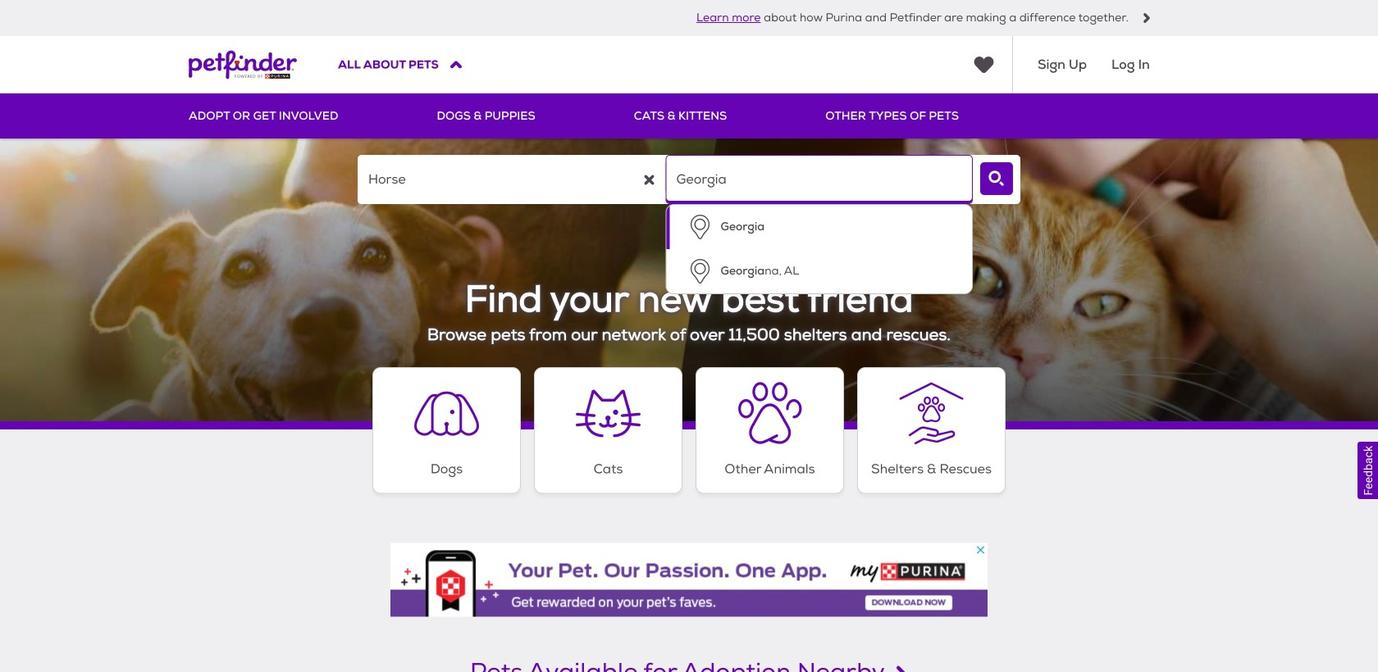 Task type: describe. For each thing, give the bounding box(es) containing it.
location search suggestions list box
[[666, 204, 973, 295]]

9c2b2 image
[[1142, 13, 1152, 23]]

petfinder logo image
[[189, 36, 297, 94]]

Search Terrier, Kitten, etc. text field
[[358, 155, 665, 204]]

Enter City, State, or ZIP text field
[[666, 155, 973, 204]]



Task type: vqa. For each thing, say whether or not it's contained in the screenshot.
King, adoptable Dog, Puppy Male Hound & Labrador Retriever Mix, 29 miles away. image
no



Task type: locate. For each thing, give the bounding box(es) containing it.
primary element
[[189, 94, 1190, 139]]

advertisement element
[[391, 544, 988, 618]]



